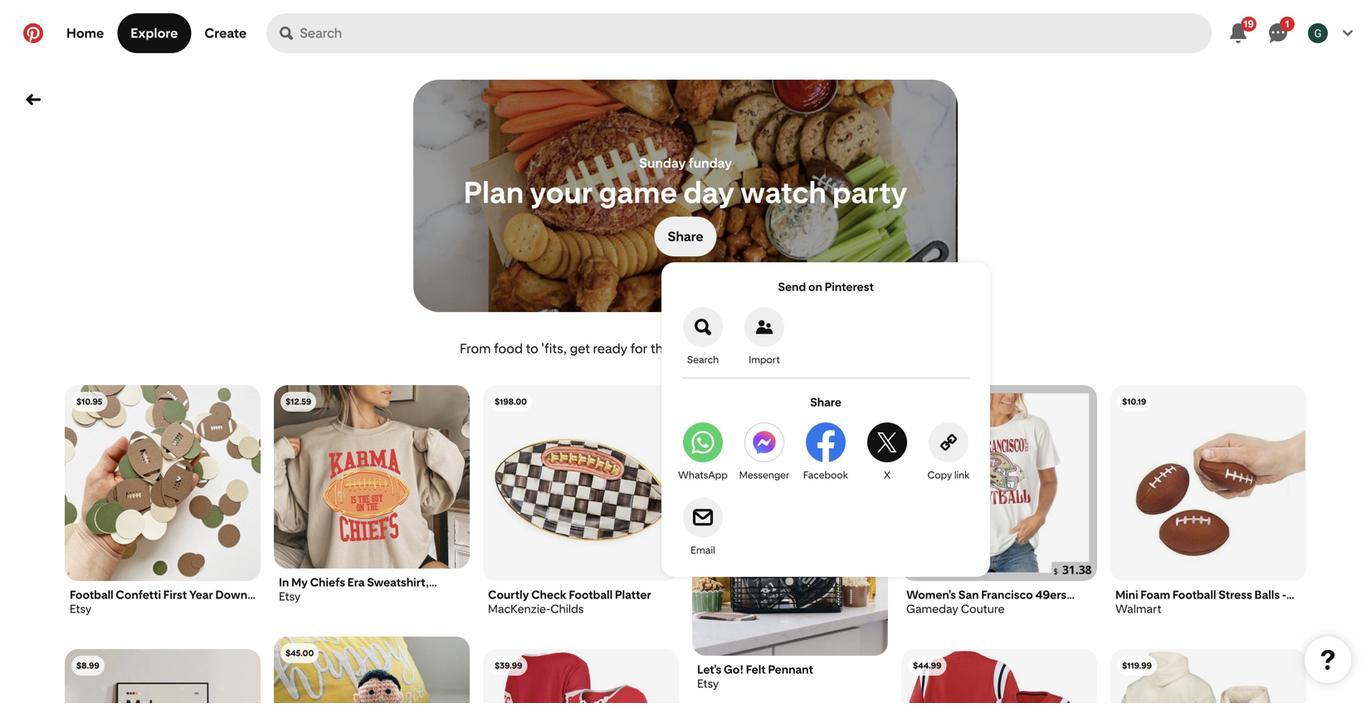 Task type: describe. For each thing, give the bounding box(es) containing it.
felt
[[746, 663, 766, 677]]

share on messenger image
[[745, 423, 785, 463]]

etsy link for "in my chiefs era sweatshirt, trendy hoodie,retro in my chiefs era shirt,chiefs kelce t shirt, a921 welcome to customblackcat store  - we design, print and press our products. - our design will be made with direct to film technology. - if you want to add or change anything to the existing design that we show in the screenshot, please contact us. - if you enter the wrong address with your order, we will try to help you only if the item was not made and processed up to the packaging level to ship image
[[279, 590, 465, 604]]

on
[[809, 280, 823, 294]]

mackenzie-childs | courtly check football platter image
[[483, 385, 679, 581]]

create a fun atmosphere with this football confetti, just sprinkle it on the table to matching with first year down themed party.  we've created party confetti to match football theme decorations perfectly.  --color-- * green, sand, brown, ivory -- details- * made of high quality design paper * available in sets of 100pcs, 200pcs and 300pcs * you will receive in the pack of 100 pcs: mix of football ball + two size mix circles * football themed confetti is made carefully and accurately * handmade in funstacraft workshop and keeps the warmth of our hands * ship ready to use. simply unbox and sprinkle to your desired location:) !this product is not a toy! should only be used with adult supervision! ----------------------------------------------------------------------------------------------- image
[[65, 385, 261, 581]]

19 button
[[1219, 13, 1259, 53]]

gameday couture
[[907, 602, 1005, 616]]

etsy for the etsy "link" associated with "in my chiefs era sweatshirt, trendy hoodie,retro in my chiefs era shirt,chiefs kelce t shirt, a921 welcome to customblackcat store  - we design, print and press our products. - our design will be made with direct to film technology. - if you want to add or change anything to the existing design that we show in the screenshot, please contact us. - if you enter the wrong address with your order, we will try to help you only if the item was not made and processed up to the packaging level to ship image
[[279, 590, 301, 604]]

walmart
[[1116, 602, 1162, 616]]

these
[[763, 341, 797, 357]]

"in my chiefs era sweatshirt, trendy hoodie,retro in my chiefs era shirt,chiefs kelce t shirt, a921 welcome to customblackcat store  - we design, print and press our products. - our design will be made with direct to film technology. - if you want to add or change anything to the existing design that we show in the screenshot, please contact us. - if you enter the wrong address with your order, we will try to help you only if the item was not made and processed up to the packaging level to ship image
[[274, 385, 470, 570]]

for
[[631, 341, 648, 357]]

childs
[[551, 602, 584, 616]]

plan
[[464, 174, 524, 210]]

share on facebook image
[[806, 423, 846, 463]]

share on twitter image
[[868, 423, 908, 463]]

link
[[955, 469, 970, 481]]

search
[[687, 354, 719, 366]]

'fits,
[[542, 341, 567, 357]]

facebook
[[804, 469, 849, 481]]

ideas.
[[836, 341, 872, 357]]

emphasize your favorite nfl team's colors by wearing this kansas city chiefs t-shirt from new era. it features contrasting trim and sleeve panels that highlight the official kansas city chiefs logo. the lace-up neckline adds a sporty, chic touch to this game day tee. image
[[483, 649, 679, 703]]

watch
[[741, 174, 827, 210]]

home
[[66, 25, 104, 41]]

to
[[526, 341, 539, 357]]

platter
[[615, 588, 652, 602]]

let's go! felt pennant etsy
[[698, 663, 814, 691]]

send
[[778, 280, 807, 294]]

copy link
[[928, 469, 970, 481]]

whatsapp
[[679, 469, 728, 481]]

courtly check football platter link
[[488, 588, 674, 602]]

etsy link for create a fun atmosphere with this football confetti, just sprinkle it on the table to matching with first year down themed party.  we've created party confetti to match football theme decorations perfectly.  --color-- * green, sand, brown, ivory -- details- * made of high quality design paper * available in sets of 100pcs, 200pcs and 300pcs * you will receive in the pack of 100 pcs: mix of football ball + two size mix circles * football themed confetti is made carefully and accurately * handmade in funstacraft workshop and keeps the warmth of our hands * ship ready to use. simply unbox and sprinkle to your desired location:) !this product is not a toy! should only be used with adult supervision! ----------------------------------------------------------------------------------------------- image
[[70, 602, 256, 616]]

get
[[570, 341, 590, 357]]

day
[[684, 174, 735, 210]]

explore link
[[117, 13, 191, 53]]

etsy for the etsy "link" corresponding to create a fun atmosphere with this football confetti, just sprinkle it on the table to matching with first year down themed party.  we've created party confetti to match football theme decorations perfectly.  --color-- * green, sand, brown, ivory -- details- * made of high quality design paper * available in sets of 100pcs, 200pcs and 300pcs * you will receive in the pack of 100 pcs: mix of football ball + two size mix circles * football themed confetti is made carefully and accurately * handmade in funstacraft workshop and keeps the warmth of our hands * ship ready to use. simply unbox and sprinkle to your desired location:) !this product is not a toy! should only be used with adult supervision! ----------------------------------------------------------------------------------------------- image
[[70, 602, 92, 616]]

gameday couture link
[[907, 602, 1093, 616]]

vibey
[[800, 341, 833, 357]]

share on email image
[[683, 498, 723, 538]]

you gotta fight for the right to parrrrrrrrrty! calling all fans of #87.  also mahomes and t swift are available for separate purchase.   all feedback and suggestions welcome!  available in hand stitch or printed jersey numbers.   pattern is available for separate purchase in my etsy store. image
[[274, 637, 470, 703]]

home link
[[53, 13, 117, 53]]

etsy link for "cheer on your favorite team with this vintage inspired felt banner. featuring the phrase \"let's go!\" this pennant banner is the perfect way to show team spirit at tailgate parties, at kick off, or during post game celebrations. * includes 1 - 14\" wood dowel * felt pennant is 15\" long" image
[[698, 677, 884, 691]]

x
[[884, 469, 891, 481]]

etsy inside the let's go! felt pennant etsy
[[698, 677, 719, 691]]

1 horizontal spatial share
[[811, 395, 842, 409]]

explore
[[131, 25, 178, 41]]

big
[[674, 341, 693, 357]]

Search text field
[[300, 13, 1212, 53]]

ready
[[593, 341, 628, 357]]

patrick mahomes poster kansas city chief poster nfl poster - etsy image
[[65, 649, 261, 703]]



Task type: locate. For each thing, give the bounding box(es) containing it.
"cheer on your favorite team with this vintage inspired felt banner. featuring the phrase \"let's go!\" this pennant banner is the perfect way to show team spirit at tailgate parties, at kick off, or during post game celebrations. * includes 1 - 14\" wood dowel * felt pennant is 15\" long" image
[[693, 385, 889, 657]]

plan your game day watch party image
[[414, 80, 958, 312]]

couture
[[961, 602, 1005, 616]]

with
[[734, 341, 760, 357]]

search icon image
[[280, 27, 293, 40]]

pennant
[[768, 663, 814, 677]]

football
[[569, 588, 613, 602]]

go!
[[724, 663, 744, 677]]

the
[[651, 341, 671, 357]]

1 vertical spatial game
[[696, 341, 731, 357]]

import
[[749, 354, 780, 366]]

gameday
[[907, 602, 959, 616]]

men's kansas city chiefs patrick mahomes pro standard cream player name & number pullover hoodie image
[[1111, 649, 1307, 703]]

food
[[494, 341, 523, 357]]

courtly
[[488, 588, 529, 602]]

list
[[58, 385, 1314, 703]]

party
[[833, 174, 908, 210]]

courtly check football platter mackenzie-childs
[[488, 588, 652, 616]]

2 horizontal spatial etsy link
[[698, 677, 884, 691]]

greg robinson image
[[1309, 23, 1329, 43]]

copy
[[928, 469, 953, 481]]

sunday funday plan your game day watch party
[[464, 155, 908, 210]]

create
[[205, 25, 247, 41]]

from food to 'fits, get ready for the big game with these vibey ideas.
[[460, 341, 872, 357]]

list containing courtly check football platter
[[58, 385, 1314, 703]]

0 horizontal spatial share
[[668, 229, 704, 245]]

1 horizontal spatial etsy link
[[279, 590, 465, 604]]

1
[[1286, 18, 1290, 30]]

mackenzie-
[[488, 602, 551, 616]]

2 horizontal spatial etsy
[[698, 677, 719, 691]]

game down sunday
[[599, 174, 678, 210]]

let's
[[698, 663, 722, 677]]

from
[[460, 341, 491, 357]]

0 vertical spatial share
[[668, 229, 704, 245]]

sunday
[[639, 155, 686, 171]]

mackenzie-childs link
[[488, 602, 674, 616]]

funday
[[689, 155, 732, 171]]

share up the share on facebook icon
[[811, 395, 842, 409]]

combine spirit and style with this san francisco 49ers victorious vixen t-shirt. this gameday couture top features san francisco 49ers graphics to let everyone know where your allegiance lies. the loose fit ensures a trendy look, and the cotton-polyester fabric is lightweight for all-day comfort. image
[[902, 385, 1098, 581]]

messenger
[[740, 469, 790, 481]]

0 horizontal spatial etsy
[[70, 602, 92, 616]]

are you nervous about playing in the big game? squeeze one of these foam footballs and the stress will melt away! winning gifts for fans, athletes and coaches, these sporty desk accessories come in handy during the championship season! throw them in gift bags for your awards banquet. they're also fun party favors for birthday parties, and fun additions to easter baskets and as christmas stocking stuffers. pass them around at your office and score a touchdown with your co-workers! color: brown. image
[[1111, 385, 1307, 581]]

1 vertical spatial share
[[811, 395, 842, 409]]

walmart link
[[1116, 602, 1302, 616]]

share
[[668, 229, 704, 245], [811, 395, 842, 409]]

game inside sunday funday plan your game day watch party
[[599, 174, 678, 210]]

etsy link
[[279, 590, 465, 604], [70, 602, 256, 616], [698, 677, 884, 691]]

etsy
[[279, 590, 301, 604], [70, 602, 92, 616], [698, 677, 719, 691]]

share inside share popup button
[[668, 229, 704, 245]]

1 horizontal spatial etsy
[[279, 590, 301, 604]]

game right big
[[696, 341, 731, 357]]

check
[[532, 588, 567, 602]]

pinterest
[[825, 280, 874, 294]]

0 horizontal spatial etsy link
[[70, 602, 256, 616]]

create link
[[191, 13, 260, 53]]

1 horizontal spatial game
[[696, 341, 731, 357]]

gear up for game day your way by adding this san francisco 49ers cinched colorblock t-shirt from wear by erin andrews to your wardrobe. it features distressed san francisco 49ers graphics printed across the chest for a bit of vintage flair and an integrated drawstring at the waist that allows you to cinch the bottom hem at your leisure. pair this tee with your favorite cap or team-inspired accessory for double the team spirit on game day.gear up for game day your way by adding this san francisco image
[[902, 649, 1098, 703]]

send on pinterest
[[778, 280, 874, 294]]

1 button
[[1259, 13, 1299, 53]]

0 vertical spatial game
[[599, 174, 678, 210]]

let's go! felt pennant link
[[698, 663, 884, 677]]

19
[[1244, 18, 1255, 30]]

0 horizontal spatial game
[[599, 174, 678, 210]]

your
[[530, 174, 593, 210]]

share button
[[655, 217, 717, 257]]

email
[[691, 544, 716, 556]]

game
[[599, 174, 678, 210], [696, 341, 731, 357]]

share down day
[[668, 229, 704, 245]]



Task type: vqa. For each thing, say whether or not it's contained in the screenshot.
the etsy 'link'
yes



